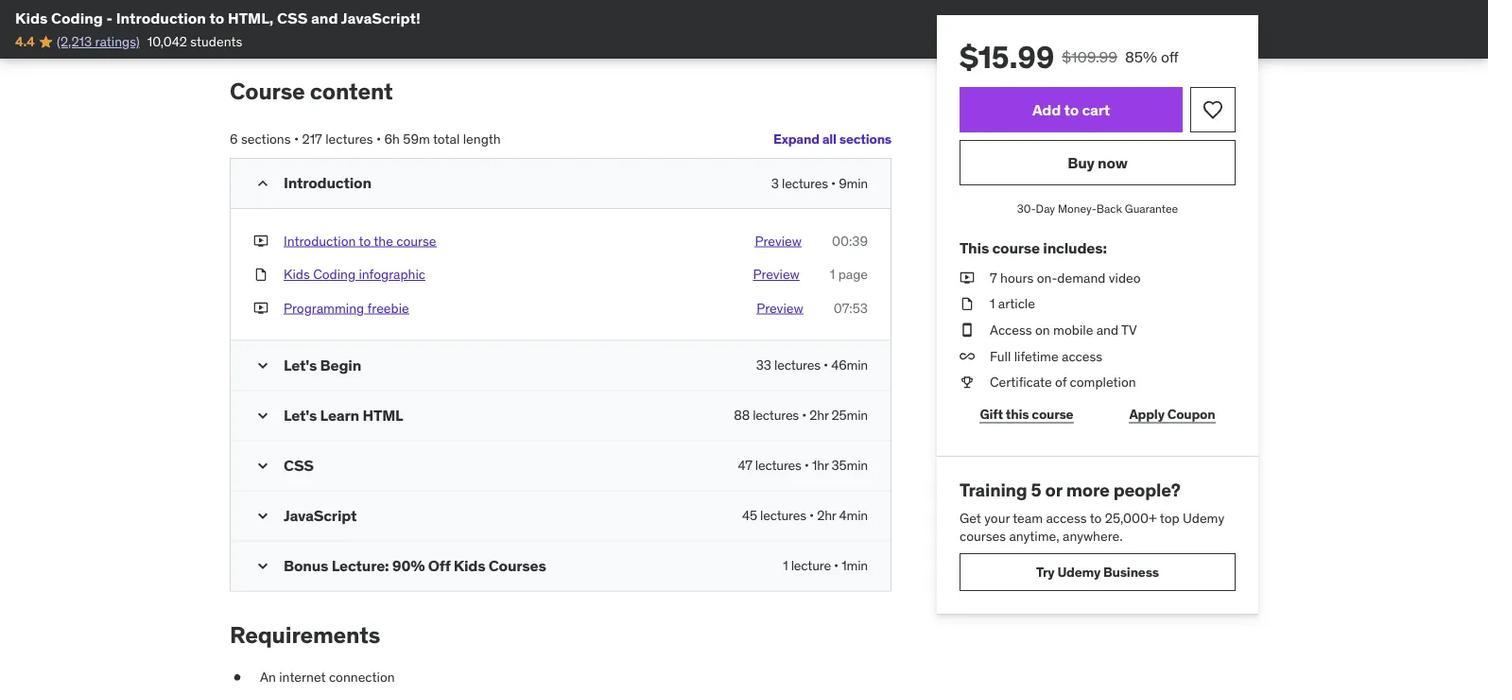 Task type: locate. For each thing, give the bounding box(es) containing it.
0 horizontal spatial kids
[[15, 8, 48, 27]]

1 vertical spatial access
[[1046, 509, 1087, 526]]

kids for kids coding - introduction to html, css and javascript!
[[15, 8, 48, 27]]

udemy right top
[[1183, 509, 1225, 526]]

0 horizontal spatial students
[[190, 33, 242, 50]]

let's learn html
[[284, 405, 403, 425]]

30-
[[1017, 201, 1036, 216]]

3 small image from the top
[[253, 507, 272, 526]]

0 vertical spatial 1
[[830, 266, 835, 283]]

0 vertical spatial kids
[[15, 8, 48, 27]]

2 horizontal spatial kids
[[454, 556, 486, 575]]

coding up (2,213
[[51, 8, 103, 27]]

2 small image from the top
[[253, 456, 272, 475]]

the up infographic
[[374, 232, 393, 249]]

7 hours on-demand video
[[990, 269, 1141, 286]]

2hr left "4min"
[[817, 507, 836, 524]]

2 vertical spatial kids
[[454, 556, 486, 575]]

• for css
[[805, 457, 809, 474]]

1 horizontal spatial and
[[1097, 321, 1119, 338]]

expand
[[774, 130, 820, 147]]

•
[[294, 130, 299, 147], [376, 130, 381, 147], [831, 174, 836, 191], [824, 357, 828, 374], [802, 407, 807, 424], [805, 457, 809, 474], [810, 507, 814, 524], [834, 557, 839, 574]]

off
[[428, 556, 451, 575]]

88 lectures • 2hr 25min
[[734, 407, 868, 424]]

preview down '3' on the top right
[[755, 232, 802, 249]]

lectures right 47
[[755, 457, 802, 474]]

coding up programming at the top left of page
[[313, 266, 356, 283]]

javascript!
[[341, 8, 421, 27]]

article
[[998, 295, 1035, 312]]

bonus
[[284, 556, 328, 575]]

course up hours
[[992, 238, 1040, 258]]

and down "end"
[[311, 8, 338, 27]]

certificate
[[990, 373, 1052, 390]]

lifetime
[[1014, 347, 1059, 364]]

2hr
[[810, 407, 829, 424], [817, 507, 836, 524]]

1 left 'page'
[[830, 266, 835, 283]]

1 for 1 article
[[990, 295, 995, 312]]

introduction for introduction to the course
[[284, 232, 356, 249]]

business
[[1104, 563, 1159, 580]]

courses
[[489, 556, 546, 575]]

now
[[1098, 153, 1128, 172]]

on
[[1036, 321, 1050, 338]]

4 small image from the top
[[253, 557, 272, 576]]

get
[[960, 509, 981, 526]]

gift
[[980, 405, 1003, 422]]

coding inside button
[[313, 266, 356, 283]]

1 horizontal spatial students
[[434, 0, 486, 8]]

of left a
[[347, 10, 359, 27]]

2hr left 25min
[[810, 407, 829, 424]]

access
[[990, 321, 1032, 338]]

lectures right 45
[[760, 507, 807, 524]]

access inside training 5 or more people? get your team access to 25,000+ top udemy courses anytime, anywhere.
[[1046, 509, 1087, 526]]

full lifetime access
[[990, 347, 1103, 364]]

1 lecture • 1min
[[783, 557, 868, 574]]

• left 9min
[[831, 174, 836, 191]]

let's for let's begin
[[284, 355, 317, 375]]

1 vertical spatial small image
[[253, 456, 272, 475]]

xsmall image left access
[[960, 321, 975, 339]]

small image for javascript
[[253, 507, 272, 526]]

lectures right 88
[[753, 407, 799, 424]]

gift this course
[[980, 405, 1074, 422]]

2 sections from the left
[[241, 130, 291, 147]]

demand
[[1058, 269, 1106, 286]]

0 vertical spatial students
[[434, 0, 486, 8]]

• for javascript
[[810, 507, 814, 524]]

0 vertical spatial preview
[[755, 232, 802, 249]]

1 vertical spatial kids
[[284, 266, 310, 283]]

tv
[[1122, 321, 1137, 338]]

1 horizontal spatial 1
[[830, 266, 835, 283]]

xsmall image left 7
[[960, 269, 975, 287]]

2 vertical spatial introduction
[[284, 232, 356, 249]]

1 left lecture
[[783, 557, 788, 574]]

2 vertical spatial of
[[1055, 373, 1067, 390]]

07:53
[[834, 299, 868, 316]]

• left 1min
[[834, 557, 839, 574]]

0 vertical spatial and
[[311, 8, 338, 27]]

45
[[742, 507, 757, 524]]

0 horizontal spatial sections
[[241, 130, 291, 147]]

1 horizontal spatial kids
[[284, 266, 310, 283]]

1 vertical spatial coding
[[313, 266, 356, 283]]

25,000+
[[1105, 509, 1157, 526]]

course up infographic
[[397, 232, 436, 249]]

sections right 6
[[241, 130, 291, 147]]

small image for css
[[253, 456, 272, 475]]

1 horizontal spatial udemy
[[1183, 509, 1225, 526]]

kids up programming at the top left of page
[[284, 266, 310, 283]]

xsmall image for kids coding infographic
[[253, 265, 269, 284]]

0 vertical spatial access
[[1062, 347, 1103, 364]]

xsmall image for an
[[230, 668, 245, 687]]

to inside button
[[359, 232, 371, 249]]

xsmall image for introduction to the course
[[253, 232, 269, 250]]

day
[[1036, 201, 1055, 216]]

introduction
[[116, 8, 206, 27], [284, 173, 372, 192], [284, 232, 356, 249]]

1 horizontal spatial coding
[[313, 266, 356, 283]]

add
[[1033, 100, 1061, 119]]

xsmall image left an
[[230, 668, 245, 687]]

10,042 students
[[147, 33, 242, 50]]

• left 1hr
[[805, 457, 809, 474]]

css up javascript
[[284, 456, 314, 475]]

this
[[1006, 405, 1029, 422]]

udemy right try
[[1058, 563, 1101, 580]]

kids inside button
[[284, 266, 310, 283]]

1 horizontal spatial sections
[[840, 130, 892, 147]]

4.4
[[15, 33, 35, 50]]

2 let's from the top
[[284, 405, 317, 425]]

all
[[822, 130, 837, 147]]

0 horizontal spatial coding
[[51, 8, 103, 27]]

sections inside dropdown button
[[840, 130, 892, 147]]

• left 217
[[294, 130, 299, 147]]

• left 25min
[[802, 407, 807, 424]]

0 vertical spatial coding
[[51, 8, 103, 27]]

the down by
[[284, 10, 303, 27]]

xsmall image for programming freebie
[[253, 299, 269, 317]]

courses
[[960, 528, 1006, 545]]

0 vertical spatial udemy
[[1183, 509, 1225, 526]]

introduction down 217
[[284, 173, 372, 192]]

end
[[325, 0, 347, 8]]

the up basics at the top left of the page
[[302, 0, 322, 8]]

css down by
[[277, 8, 308, 27]]

introduction inside "introduction to the course" button
[[284, 232, 356, 249]]

1 small image from the top
[[253, 174, 272, 193]]

the
[[302, 0, 322, 8], [365, 0, 384, 8], [284, 10, 303, 27], [374, 232, 393, 249]]

and left tv
[[1097, 321, 1119, 338]]

introduction up 10,042
[[116, 8, 206, 27]]

• for bonus lecture: 90% off kids courses
[[834, 557, 839, 574]]

small image
[[253, 174, 272, 193], [253, 406, 272, 425], [253, 507, 272, 526], [253, 557, 272, 576]]

• left "4min"
[[810, 507, 814, 524]]

buy
[[1068, 153, 1095, 172]]

-
[[106, 8, 113, 27]]

your
[[985, 509, 1010, 526]]

xsmall image left full at right
[[960, 347, 975, 365]]

33
[[756, 357, 772, 374]]

small image down course
[[253, 174, 272, 193]]

this course includes:
[[960, 238, 1107, 258]]

course,
[[387, 0, 431, 8]]

this
[[960, 238, 989, 258]]

to up 10,042 students on the top left
[[209, 8, 225, 27]]

lectures for javascript
[[760, 507, 807, 524]]

1 let's from the top
[[284, 355, 317, 375]]

kids for kids coding infographic
[[284, 266, 310, 283]]

1 small image from the top
[[253, 356, 272, 375]]

sections right all
[[840, 130, 892, 147]]

introduction for introduction
[[284, 173, 372, 192]]

let's left begin at the bottom left
[[284, 355, 317, 375]]

life
[[424, 10, 442, 27]]

xsmall image for 7
[[960, 269, 975, 287]]

10,042
[[147, 33, 187, 50]]

1 sections from the left
[[840, 130, 892, 147]]

small image for let's begin
[[253, 356, 272, 375]]

let's
[[284, 355, 317, 375], [284, 405, 317, 425]]

3 lectures • 9min
[[772, 174, 868, 191]]

students down kids coding - introduction to html, css and javascript!
[[190, 33, 242, 50]]

$109.99
[[1062, 47, 1118, 66]]

0 horizontal spatial and
[[311, 8, 338, 27]]

students up long
[[434, 0, 486, 8]]

access down mobile at right top
[[1062, 347, 1103, 364]]

1 vertical spatial 2hr
[[817, 507, 836, 524]]

udemy inside training 5 or more people? get your team access to 25,000+ top udemy courses anytime, anywhere.
[[1183, 509, 1225, 526]]

preview up 33
[[757, 299, 803, 316]]

by the end of the course, students will know the basics of a valuable life long skill
[[284, 0, 543, 27]]

programming
[[284, 299, 364, 316]]

access down "or"
[[1046, 509, 1087, 526]]

1 vertical spatial 1
[[990, 295, 995, 312]]

add to cart button
[[960, 87, 1183, 132]]

of down full lifetime access
[[1055, 373, 1067, 390]]

xsmall image left 1 article
[[960, 295, 975, 313]]

small image left javascript
[[253, 507, 272, 526]]

2 vertical spatial 1
[[783, 557, 788, 574]]

1 vertical spatial preview
[[753, 266, 800, 283]]

1min
[[842, 557, 868, 574]]

47 lectures • 1hr 35min
[[738, 457, 868, 474]]

1 vertical spatial udemy
[[1058, 563, 1101, 580]]

students inside by the end of the course, students will know the basics of a valuable life long skill
[[434, 0, 486, 8]]

try
[[1036, 563, 1055, 580]]

217
[[302, 130, 322, 147]]

an internet connection
[[260, 669, 395, 686]]

0 vertical spatial 2hr
[[810, 407, 829, 424]]

to up kids coding infographic
[[359, 232, 371, 249]]

content
[[310, 77, 393, 105]]

let's left the learn in the left bottom of the page
[[284, 405, 317, 425]]

introduction up kids coding infographic
[[284, 232, 356, 249]]

full
[[990, 347, 1011, 364]]

xsmall image
[[960, 269, 975, 287], [960, 295, 975, 313], [960, 321, 975, 339], [960, 347, 975, 365], [230, 668, 245, 687]]

0 vertical spatial small image
[[253, 356, 272, 375]]

let's for let's learn html
[[284, 405, 317, 425]]

the up javascript! at the left top of page
[[365, 0, 384, 8]]

0 vertical spatial introduction
[[116, 8, 206, 27]]

preview for 07:53
[[757, 299, 803, 316]]

requirements
[[230, 621, 380, 649]]

2 vertical spatial preview
[[757, 299, 803, 316]]

kids
[[15, 8, 48, 27], [284, 266, 310, 283], [454, 556, 486, 575]]

1 vertical spatial let's
[[284, 405, 317, 425]]

1 left article
[[990, 295, 995, 312]]

preview
[[755, 232, 802, 249], [753, 266, 800, 283], [757, 299, 803, 316]]

to left cart
[[1064, 100, 1079, 119]]

try udemy business
[[1036, 563, 1159, 580]]

let's begin
[[284, 355, 361, 375]]

length
[[463, 130, 501, 147]]

lecture:
[[332, 556, 389, 575]]

2 small image from the top
[[253, 406, 272, 425]]

kids up 4.4
[[15, 8, 48, 27]]

basics
[[306, 10, 344, 27]]

small image left the learn in the left bottom of the page
[[253, 406, 272, 425]]

gift this course link
[[960, 395, 1094, 433]]

kids right the off
[[454, 556, 486, 575]]

coding
[[51, 8, 103, 27], [313, 266, 356, 283]]

• left 46min on the bottom right of page
[[824, 357, 828, 374]]

xsmall image
[[253, 232, 269, 250], [253, 265, 269, 284], [253, 299, 269, 317], [960, 373, 975, 391]]

preview left 1 page
[[753, 266, 800, 283]]

small image left bonus
[[253, 557, 272, 576]]

back
[[1097, 201, 1122, 216]]

lectures right '3' on the top right
[[782, 174, 828, 191]]

1 vertical spatial introduction
[[284, 173, 372, 192]]

small image
[[253, 356, 272, 375], [253, 456, 272, 475]]

lectures right 33
[[775, 357, 821, 374]]

30-day money-back guarantee
[[1017, 201, 1178, 216]]

0 vertical spatial let's
[[284, 355, 317, 375]]

to up the anywhere.
[[1090, 509, 1102, 526]]

2 horizontal spatial 1
[[990, 295, 995, 312]]

of up a
[[350, 0, 362, 8]]



Task type: describe. For each thing, give the bounding box(es) containing it.
programming freebie
[[284, 299, 409, 316]]

page
[[839, 266, 868, 283]]

• for let's begin
[[824, 357, 828, 374]]

45 lectures • 2hr 4min
[[742, 507, 868, 524]]

access on mobile and tv
[[990, 321, 1137, 338]]

(2,213 ratings)
[[57, 33, 140, 50]]

7
[[990, 269, 997, 286]]

javascript
[[284, 506, 357, 525]]

hours
[[1001, 269, 1034, 286]]

0 horizontal spatial udemy
[[1058, 563, 1101, 580]]

training 5 or more people? get your team access to 25,000+ top udemy courses anytime, anywhere.
[[960, 478, 1225, 545]]

to inside button
[[1064, 100, 1079, 119]]

2hr for javascript
[[817, 507, 836, 524]]

connection
[[329, 669, 395, 686]]

more
[[1066, 478, 1110, 501]]

6h 59m
[[384, 130, 430, 147]]

preview for 1 page
[[753, 266, 800, 283]]

3
[[772, 174, 779, 191]]

begin
[[320, 355, 361, 375]]

small image for introduction
[[253, 174, 272, 193]]

25min
[[832, 407, 868, 424]]

lectures for introduction
[[782, 174, 828, 191]]

4min
[[839, 507, 868, 524]]

html,
[[228, 8, 274, 27]]

1 vertical spatial css
[[284, 456, 314, 475]]

preview for 00:39
[[755, 232, 802, 249]]

lectures for css
[[755, 457, 802, 474]]

coding for infographic
[[313, 266, 356, 283]]

• for introduction
[[831, 174, 836, 191]]

1 vertical spatial and
[[1097, 321, 1119, 338]]

$15.99 $109.99 85% off
[[960, 38, 1179, 76]]

learn
[[320, 405, 359, 425]]

freebie
[[367, 299, 409, 316]]

by
[[284, 0, 299, 8]]

know
[[511, 0, 543, 8]]

47
[[738, 457, 752, 474]]

html
[[363, 405, 403, 425]]

cart
[[1082, 100, 1110, 119]]

introduction to the course
[[284, 232, 436, 249]]

long
[[445, 10, 471, 27]]

5
[[1031, 478, 1042, 501]]

$15.99
[[960, 38, 1055, 76]]

6
[[230, 130, 238, 147]]

kids coding - introduction to html, css and javascript!
[[15, 8, 421, 27]]

lectures right 217
[[325, 130, 373, 147]]

to inside training 5 or more people? get your team access to 25,000+ top udemy courses anytime, anywhere.
[[1090, 509, 1102, 526]]

• left '6h 59m'
[[376, 130, 381, 147]]

9min
[[839, 174, 868, 191]]

46min
[[831, 357, 868, 374]]

• for let's learn html
[[802, 407, 807, 424]]

small image for let's learn html
[[253, 406, 272, 425]]

90%
[[392, 556, 425, 575]]

1 page
[[830, 266, 868, 283]]

1 vertical spatial students
[[190, 33, 242, 50]]

course down certificate of completion
[[1032, 405, 1074, 422]]

team
[[1013, 509, 1043, 526]]

or
[[1046, 478, 1063, 501]]

coding for -
[[51, 8, 103, 27]]

xsmall image for full
[[960, 347, 975, 365]]

coupon
[[1168, 405, 1216, 422]]

off
[[1161, 47, 1179, 66]]

1 article
[[990, 295, 1035, 312]]

(2,213
[[57, 33, 92, 50]]

anytime,
[[1009, 528, 1060, 545]]

35min
[[832, 457, 868, 474]]

xsmall image for 1
[[960, 295, 975, 313]]

course inside button
[[397, 232, 436, 249]]

6 sections • 217 lectures • 6h 59m total length
[[230, 130, 501, 147]]

infographic
[[359, 266, 426, 283]]

lecture
[[791, 557, 831, 574]]

0 horizontal spatial 1
[[783, 557, 788, 574]]

0 vertical spatial css
[[277, 8, 308, 27]]

lectures for let's begin
[[775, 357, 821, 374]]

1hr
[[812, 457, 829, 474]]

85%
[[1125, 47, 1158, 66]]

the inside button
[[374, 232, 393, 249]]

apply coupon button
[[1109, 395, 1236, 433]]

course
[[230, 77, 305, 105]]

small image for bonus lecture: 90% off kids courses
[[253, 557, 272, 576]]

0 vertical spatial of
[[350, 0, 362, 8]]

1 for 1 page
[[830, 266, 835, 283]]

training
[[960, 478, 1028, 501]]

will
[[489, 0, 508, 8]]

xsmall image for access
[[960, 321, 975, 339]]

a
[[362, 10, 369, 27]]

expand all sections button
[[774, 120, 892, 158]]

programming freebie button
[[284, 299, 409, 317]]

2hr for let's learn html
[[810, 407, 829, 424]]

total
[[433, 130, 460, 147]]

completion
[[1070, 373, 1136, 390]]

anywhere.
[[1063, 528, 1123, 545]]

buy now
[[1068, 153, 1128, 172]]

course content
[[230, 77, 393, 105]]

wishlist image
[[1202, 98, 1225, 121]]

an
[[260, 669, 276, 686]]

00:39
[[832, 232, 868, 249]]

apply
[[1130, 405, 1165, 422]]

buy now button
[[960, 140, 1236, 185]]

valuable
[[372, 10, 421, 27]]

lectures for let's learn html
[[753, 407, 799, 424]]

on-
[[1037, 269, 1058, 286]]

1 vertical spatial of
[[347, 10, 359, 27]]

apply coupon
[[1130, 405, 1216, 422]]

mobile
[[1054, 321, 1094, 338]]



Task type: vqa. For each thing, say whether or not it's contained in the screenshot.


